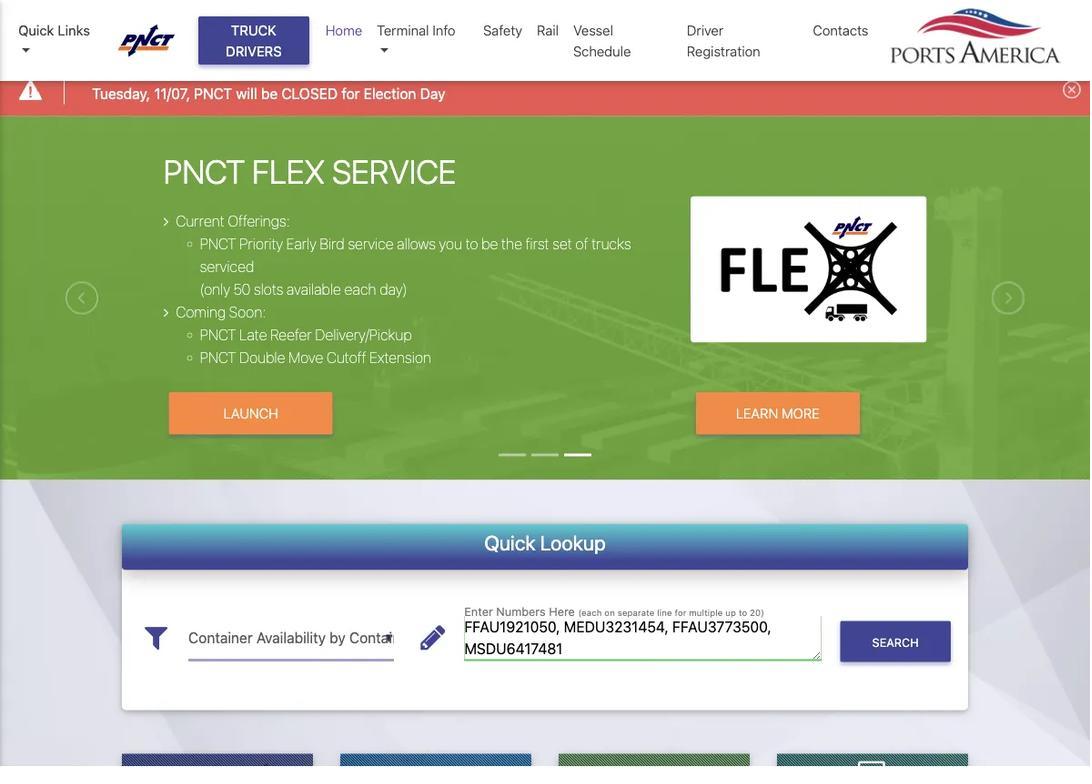 Task type: vqa. For each thing, say whether or not it's contained in the screenshot.
day)
yes



Task type: describe. For each thing, give the bounding box(es) containing it.
drivers
[[226, 43, 282, 59]]

rail
[[537, 22, 559, 38]]

be inside tuesday, 11/07, pnct will be closed for election day link
[[261, 85, 278, 102]]

truck drivers
[[226, 22, 282, 59]]

each
[[345, 280, 376, 298]]

priority
[[240, 235, 283, 252]]

pnct flex service
[[164, 152, 456, 191]]

enter numbers here (each on separate line for multiple up to 20)
[[465, 605, 765, 618]]

cutoff
[[327, 349, 366, 366]]

tuesday, 11/07, pnct will be closed for election day link
[[92, 82, 446, 104]]

set
[[553, 235, 572, 252]]

driver registration
[[687, 22, 761, 59]]

be inside current offerings: pnct priority early bird service allows you to be the first set of trucks serviced (only 50 slots available each day)
[[482, 235, 498, 252]]

slots
[[254, 280, 283, 298]]

▼
[[385, 632, 394, 645]]

pnct for offerings:
[[200, 235, 236, 252]]

separate
[[618, 608, 655, 618]]

rail link
[[530, 13, 566, 48]]

on
[[605, 608, 615, 618]]

soon:
[[229, 303, 266, 321]]

extension
[[370, 349, 431, 366]]

close image
[[1063, 80, 1081, 99]]

home
[[326, 22, 362, 38]]

(only
[[200, 280, 230, 298]]

quick lookup
[[485, 531, 606, 555]]

vessel schedule link
[[566, 13, 680, 68]]

early
[[286, 235, 317, 252]]

learn more
[[736, 406, 820, 422]]

truck
[[231, 22, 277, 38]]

double
[[240, 349, 285, 366]]

quick links
[[18, 22, 90, 38]]

tuesday, 11/07, pnct will be closed for election day alert
[[0, 67, 1091, 116]]

terminal info
[[377, 22, 456, 38]]

election
[[364, 85, 416, 102]]

quick links link
[[18, 20, 101, 61]]

day
[[420, 85, 446, 102]]

up
[[726, 608, 736, 618]]

closed
[[282, 85, 338, 102]]

move
[[289, 349, 323, 366]]

vessel schedule
[[573, 22, 631, 59]]

flexible service image
[[0, 116, 1091, 582]]

serviced
[[200, 258, 254, 275]]

vessel
[[573, 22, 613, 38]]

first
[[526, 235, 549, 252]]

flex
[[252, 152, 325, 191]]

offerings:
[[228, 212, 290, 229]]

to inside current offerings: pnct priority early bird service allows you to be the first set of trucks serviced (only 50 slots available each day)
[[466, 235, 478, 252]]

current offerings: pnct priority early bird service allows you to be the first set of trucks serviced (only 50 slots available each day)
[[176, 212, 631, 298]]

search button
[[841, 621, 951, 662]]

multiple
[[689, 608, 723, 618]]

launch
[[224, 406, 278, 422]]

20)
[[750, 608, 765, 618]]

pnct up 'current'
[[164, 152, 245, 191]]

here
[[549, 605, 575, 618]]

will
[[236, 85, 257, 102]]



Task type: locate. For each thing, give the bounding box(es) containing it.
terminal info link
[[370, 13, 476, 68]]

coming
[[176, 303, 226, 321]]

to right you
[[466, 235, 478, 252]]

be left the
[[482, 235, 498, 252]]

11/07,
[[154, 85, 190, 102]]

1 horizontal spatial be
[[482, 235, 498, 252]]

be
[[261, 85, 278, 102], [482, 235, 498, 252]]

pnct for 11/07,
[[194, 85, 232, 102]]

1 horizontal spatial for
[[675, 608, 687, 618]]

0 vertical spatial to
[[466, 235, 478, 252]]

pnct
[[194, 85, 232, 102], [164, 152, 245, 191], [200, 235, 236, 252], [200, 326, 236, 343], [200, 349, 236, 366]]

be right 'will'
[[261, 85, 278, 102]]

quick for quick lookup
[[485, 531, 536, 555]]

contacts link
[[806, 13, 876, 48]]

registration
[[687, 43, 761, 59]]

1 horizontal spatial to
[[739, 608, 748, 618]]

pnct up "serviced"
[[200, 235, 236, 252]]

for left "election" at the top of page
[[342, 85, 360, 102]]

learn more link
[[696, 392, 860, 435]]

the
[[502, 235, 522, 252]]

safety link
[[476, 13, 530, 48]]

0 horizontal spatial for
[[342, 85, 360, 102]]

1 vertical spatial for
[[675, 608, 687, 618]]

schedule
[[573, 43, 631, 59]]

to
[[466, 235, 478, 252], [739, 608, 748, 618]]

quick inside quick links link
[[18, 22, 54, 38]]

for right line
[[675, 608, 687, 618]]

trucks
[[592, 235, 631, 252]]

service
[[332, 152, 456, 191]]

0 horizontal spatial be
[[261, 85, 278, 102]]

pnct left 'will'
[[194, 85, 232, 102]]

pnct inside current offerings: pnct priority early bird service allows you to be the first set of trucks serviced (only 50 slots available each day)
[[200, 235, 236, 252]]

info
[[433, 22, 456, 38]]

1 vertical spatial quick
[[485, 531, 536, 555]]

delivery/pickup
[[315, 326, 412, 343]]

reefer
[[270, 326, 312, 343]]

lookup
[[540, 531, 606, 555]]

pnct down coming
[[200, 326, 236, 343]]

0 horizontal spatial to
[[466, 235, 478, 252]]

of
[[576, 235, 589, 252]]

allows
[[397, 235, 436, 252]]

for inside enter numbers here (each on separate line for multiple up to 20)
[[675, 608, 687, 618]]

contacts
[[813, 22, 869, 38]]

line
[[657, 608, 672, 618]]

angle right image
[[164, 214, 169, 229]]

day)
[[380, 280, 407, 298]]

search
[[873, 635, 919, 649]]

quick left links
[[18, 22, 54, 38]]

terminal
[[377, 22, 429, 38]]

driver registration link
[[680, 13, 806, 68]]

0 vertical spatial for
[[342, 85, 360, 102]]

1 vertical spatial be
[[482, 235, 498, 252]]

1 vertical spatial to
[[739, 608, 748, 618]]

for
[[342, 85, 360, 102], [675, 608, 687, 618]]

0 horizontal spatial quick
[[18, 22, 54, 38]]

tuesday,
[[92, 85, 150, 102]]

bird
[[320, 235, 345, 252]]

learn
[[736, 406, 779, 422]]

quick left lookup
[[485, 531, 536, 555]]

current
[[176, 212, 225, 229]]

truck drivers link
[[198, 16, 309, 65]]

0 vertical spatial be
[[261, 85, 278, 102]]

you
[[439, 235, 462, 252]]

late
[[240, 326, 267, 343]]

(each
[[578, 608, 602, 618]]

more
[[782, 406, 820, 422]]

launch button
[[169, 392, 333, 435]]

quick
[[18, 22, 54, 38], [485, 531, 536, 555]]

pnct inside tuesday, 11/07, pnct will be closed for election day link
[[194, 85, 232, 102]]

pnct left 'double'
[[200, 349, 236, 366]]

to inside enter numbers here (each on separate line for multiple up to 20)
[[739, 608, 748, 618]]

service
[[348, 235, 394, 252]]

available
[[287, 280, 341, 298]]

pnct for soon:
[[200, 326, 236, 343]]

None text field
[[188, 616, 394, 660], [465, 616, 821, 660], [188, 616, 394, 660], [465, 616, 821, 660]]

angle right image
[[164, 305, 169, 320]]

tuesday, 11/07, pnct will be closed for election day
[[92, 85, 446, 102]]

driver
[[687, 22, 724, 38]]

safety
[[483, 22, 523, 38]]

0 vertical spatial quick
[[18, 22, 54, 38]]

numbers
[[496, 605, 546, 618]]

coming soon: pnct late reefer delivery/pickup pnct double move cutoff extension
[[176, 303, 431, 366]]

home link
[[318, 13, 370, 48]]

50
[[234, 280, 251, 298]]

to right up
[[739, 608, 748, 618]]

enter
[[465, 605, 493, 618]]

quick for quick links
[[18, 22, 54, 38]]

for inside alert
[[342, 85, 360, 102]]

links
[[58, 22, 90, 38]]

1 horizontal spatial quick
[[485, 531, 536, 555]]



